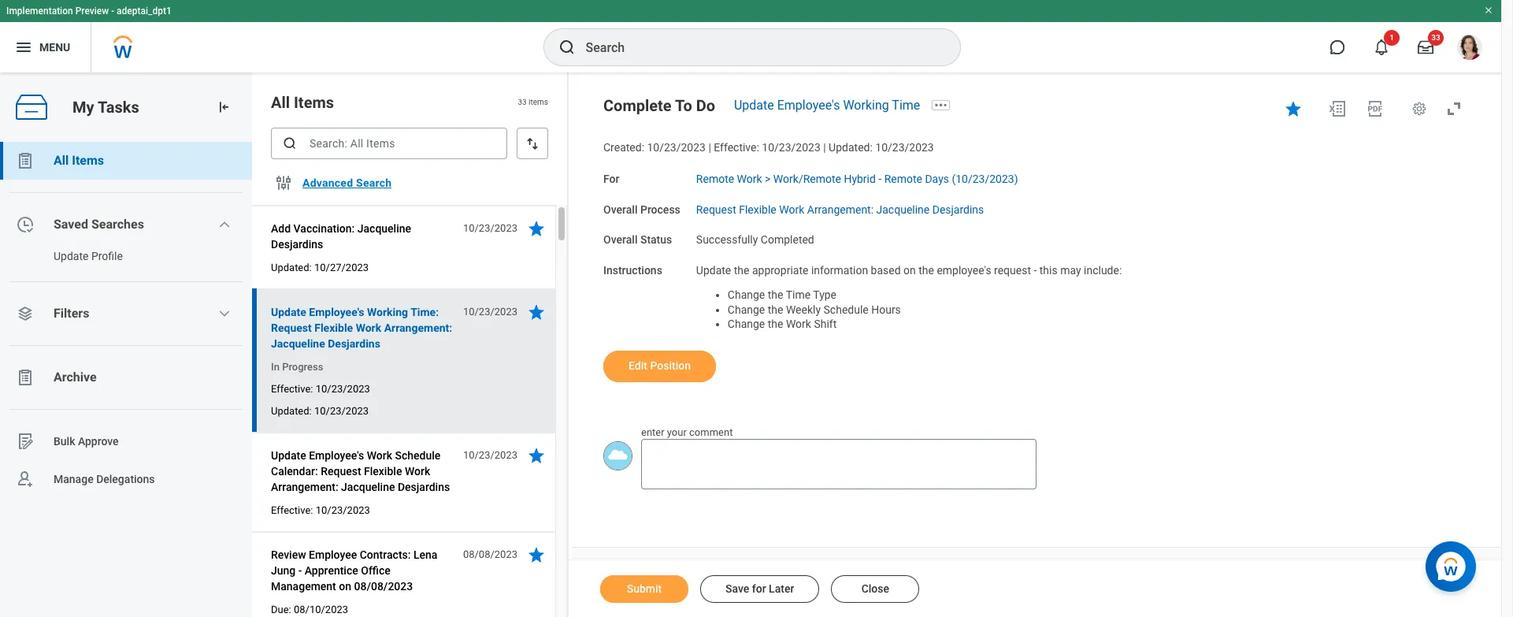 Task type: describe. For each thing, give the bounding box(es) containing it.
the left employee's
[[919, 264, 935, 277]]

- right hybrid
[[879, 172, 882, 185]]

update profile
[[54, 250, 123, 262]]

successfully completed
[[697, 233, 815, 246]]

advanced search button
[[296, 167, 398, 199]]

items inside item list element
[[294, 93, 334, 112]]

in
[[271, 361, 280, 373]]

clipboard image
[[16, 151, 35, 170]]

close environment banner image
[[1485, 6, 1494, 15]]

complete
[[604, 96, 672, 115]]

flexible inside update employee's work schedule calendar: request flexible work arrangement: jacqueline desjardins
[[364, 465, 402, 478]]

include:
[[1084, 264, 1122, 277]]

- inside the menu banner
[[111, 6, 114, 17]]

1
[[1390, 33, 1395, 42]]

3 change from the top
[[728, 318, 765, 330]]

update employee's working time link
[[734, 98, 921, 113]]

all items button
[[0, 142, 252, 180]]

to
[[675, 96, 692, 115]]

desjardins inside update employee's work schedule calendar: request flexible work arrangement: jacqueline desjardins
[[398, 481, 450, 493]]

work inside remote work > work/remote hybrid - remote days (10/23/2023) link
[[737, 172, 763, 185]]

archive button
[[0, 359, 252, 396]]

0 vertical spatial time
[[892, 98, 921, 113]]

advanced
[[303, 177, 353, 189]]

enter your comment text field
[[641, 439, 1037, 490]]

working for time:
[[367, 306, 408, 318]]

created:
[[604, 141, 645, 154]]

0 vertical spatial arrangement:
[[808, 203, 874, 216]]

shift
[[814, 318, 837, 330]]

save for later
[[726, 582, 795, 595]]

update employee's working time: request flexible work arrangement: jacqueline desjardins button
[[271, 303, 455, 353]]

update employee's working time: request flexible work arrangement: jacqueline desjardins
[[271, 306, 453, 350]]

edit
[[629, 359, 648, 372]]

1 horizontal spatial on
[[904, 264, 916, 277]]

weekly
[[786, 303, 821, 316]]

advanced search
[[303, 177, 392, 189]]

33 for 33
[[1432, 33, 1441, 42]]

adeptai_dpt1
[[117, 6, 172, 17]]

1 change from the top
[[728, 288, 765, 301]]

2 | from the left
[[824, 141, 826, 154]]

1 effective: 10/23/2023 from the top
[[271, 383, 370, 395]]

approve
[[78, 435, 119, 447]]

instructions
[[604, 264, 663, 277]]

perspective image
[[16, 304, 35, 323]]

employee
[[309, 549, 357, 561]]

request inside update employee's working time: request flexible work arrangement: jacqueline desjardins
[[271, 322, 312, 334]]

complete to do
[[604, 96, 716, 115]]

filters button
[[0, 295, 252, 333]]

08/10/2023
[[294, 604, 348, 615]]

update the appropriate information based on the employee's request - this may include:
[[697, 264, 1122, 277]]

chevron down image for filters
[[219, 307, 231, 320]]

inbox large image
[[1419, 39, 1434, 55]]

jacqueline inside update employee's work schedule calendar: request flexible work arrangement: jacqueline desjardins
[[341, 481, 395, 493]]

update for update employee's working time: request flexible work arrangement: jacqueline desjardins
[[271, 306, 306, 318]]

jacqueline inside update employee's working time: request flexible work arrangement: jacqueline desjardins
[[271, 337, 325, 350]]

item list element
[[252, 73, 569, 617]]

Search: All Items text field
[[271, 128, 508, 159]]

items inside button
[[72, 153, 104, 168]]

change the time type change the weekly schedule hours change the work shift
[[728, 288, 901, 330]]

tasks
[[98, 97, 139, 116]]

2 effective: 10/23/2023 from the top
[[271, 504, 370, 516]]

items
[[529, 98, 549, 107]]

saved searches button
[[0, 206, 252, 244]]

all inside button
[[54, 153, 69, 168]]

add vaccination: jacqueline desjardins button
[[271, 219, 455, 254]]

0 horizontal spatial search image
[[282, 136, 298, 151]]

type
[[814, 288, 837, 301]]

employee's
[[937, 264, 992, 277]]

update for update profile
[[54, 250, 89, 262]]

save for later button
[[701, 575, 820, 603]]

rename image
[[16, 432, 35, 451]]

flexible inside update employee's working time: request flexible work arrangement: jacqueline desjardins
[[315, 322, 353, 334]]

enter your comment
[[641, 426, 733, 438]]

bulk approve
[[54, 435, 119, 447]]

hours
[[872, 303, 901, 316]]

notifications large image
[[1374, 39, 1390, 55]]

review
[[271, 549, 306, 561]]

on inside review employee contracts: lena jung - apprentice office management on 08/08/2023
[[339, 580, 352, 593]]

edit position
[[629, 359, 691, 372]]

searches
[[91, 217, 144, 232]]

request flexible work arrangement: jacqueline desjardins
[[697, 203, 985, 216]]

update employee's work schedule calendar: request flexible work arrangement: jacqueline desjardins button
[[271, 446, 455, 496]]

implementation preview -   adeptai_dpt1
[[6, 6, 172, 17]]

my tasks
[[73, 97, 139, 116]]

all items inside item list element
[[271, 93, 334, 112]]

in progress
[[271, 361, 323, 373]]

>
[[765, 172, 771, 185]]

update employee's working time
[[734, 98, 921, 113]]

submit button
[[601, 575, 689, 603]]

review employee contracts: lena jung - apprentice office management on 08/08/2023 button
[[271, 545, 455, 596]]

process
[[641, 203, 681, 216]]

jung
[[271, 564, 296, 577]]

update for update employee's work schedule calendar: request flexible work arrangement: jacqueline desjardins
[[271, 449, 306, 462]]

arrangement: inside update employee's working time: request flexible work arrangement: jacqueline desjardins
[[384, 322, 453, 334]]

schedule inside update employee's work schedule calendar: request flexible work arrangement: jacqueline desjardins
[[395, 449, 441, 462]]

time:
[[411, 306, 439, 318]]

calendar:
[[271, 465, 318, 478]]

update for update employee's working time
[[734, 98, 774, 113]]

2 change from the top
[[728, 303, 765, 316]]

saved
[[54, 217, 88, 232]]

all inside item list element
[[271, 93, 290, 112]]

hybrid
[[844, 172, 876, 185]]

review employee contracts: lena jung - apprentice office management on 08/08/2023
[[271, 549, 438, 593]]

action bar region
[[569, 560, 1502, 617]]

the down successfully completed in the top of the page
[[734, 264, 750, 277]]

all items inside button
[[54, 153, 104, 168]]

view printable version (pdf) image
[[1367, 99, 1385, 118]]

1 horizontal spatial 08/08/2023
[[463, 549, 518, 560]]

submit
[[627, 582, 662, 595]]

0 vertical spatial search image
[[558, 38, 576, 57]]

overall process
[[604, 203, 681, 216]]

clock check image
[[16, 215, 35, 234]]

0 vertical spatial updated:
[[829, 141, 873, 154]]

- left this
[[1034, 264, 1037, 277]]

later
[[769, 582, 795, 595]]

may
[[1061, 264, 1082, 277]]

overall status
[[604, 233, 672, 246]]

configure image
[[274, 173, 293, 192]]

manage delegations
[[54, 473, 155, 485]]

remote work > work/remote hybrid - remote days (10/23/2023)
[[697, 172, 1019, 185]]

2 remote from the left
[[885, 172, 923, 185]]

status
[[641, 233, 672, 246]]

request
[[995, 264, 1032, 277]]

overall for overall status
[[604, 233, 638, 246]]



Task type: locate. For each thing, give the bounding box(es) containing it.
management
[[271, 580, 336, 593]]

desjardins inside add vaccination: jacqueline desjardins
[[271, 238, 323, 251]]

export to excel image
[[1329, 99, 1348, 118]]

1 vertical spatial effective: 10/23/2023
[[271, 504, 370, 516]]

1 horizontal spatial request
[[321, 465, 361, 478]]

request up successfully
[[697, 203, 737, 216]]

working inside update employee's working time: request flexible work arrangement: jacqueline desjardins
[[367, 306, 408, 318]]

progress
[[282, 361, 323, 373]]

1 vertical spatial all items
[[54, 153, 104, 168]]

0 horizontal spatial on
[[339, 580, 352, 593]]

0 vertical spatial working
[[844, 98, 889, 113]]

1 vertical spatial request
[[271, 322, 312, 334]]

33 button
[[1409, 30, 1445, 65]]

| up work/remote
[[824, 141, 826, 154]]

update inside my tasks element
[[54, 250, 89, 262]]

1 button
[[1365, 30, 1400, 65]]

1 chevron down image from the top
[[219, 218, 231, 231]]

schedule inside change the time type change the weekly schedule hours change the work shift
[[824, 303, 869, 316]]

1 horizontal spatial all
[[271, 93, 290, 112]]

on down apprentice
[[339, 580, 352, 593]]

effective: down calendar:
[[271, 504, 313, 516]]

apprentice
[[305, 564, 358, 577]]

request flexible work arrangement: jacqueline desjardins link
[[697, 200, 985, 216]]

0 vertical spatial change
[[728, 288, 765, 301]]

star image for add vaccination: jacqueline desjardins
[[527, 219, 546, 238]]

1 vertical spatial star image
[[527, 545, 546, 564]]

1 horizontal spatial star image
[[1285, 99, 1303, 118]]

gear image
[[1412, 101, 1428, 117]]

1 vertical spatial flexible
[[315, 322, 353, 334]]

jacqueline up contracts:
[[341, 481, 395, 493]]

effective: down in progress
[[271, 383, 313, 395]]

1 overall from the top
[[604, 203, 638, 216]]

edit position button
[[604, 351, 716, 382]]

on right 'based'
[[904, 264, 916, 277]]

manage
[[54, 473, 93, 485]]

effective: 10/23/2023 up employee
[[271, 504, 370, 516]]

1 | from the left
[[709, 141, 711, 154]]

close button
[[832, 575, 920, 603]]

arrangement:
[[808, 203, 874, 216], [384, 322, 453, 334], [271, 481, 339, 493]]

employee's for update employee's work schedule calendar: request flexible work arrangement: jacqueline desjardins
[[309, 449, 364, 462]]

2 star image from the top
[[527, 303, 546, 322]]

1 vertical spatial effective:
[[271, 383, 313, 395]]

2 vertical spatial request
[[321, 465, 361, 478]]

vaccination:
[[294, 222, 355, 235]]

1 horizontal spatial working
[[844, 98, 889, 113]]

33
[[1432, 33, 1441, 42], [518, 98, 527, 107]]

updated: 10/23/2023
[[271, 405, 369, 417]]

update up 'created: 10/23/2023 | effective: 10/23/2023 | updated: 10/23/2023'
[[734, 98, 774, 113]]

chevron down image inside "saved searches" 'dropdown button'
[[219, 218, 231, 231]]

star image
[[527, 219, 546, 238], [527, 303, 546, 322], [527, 446, 546, 465]]

0 vertical spatial employee's
[[778, 98, 840, 113]]

0 vertical spatial request
[[697, 203, 737, 216]]

close
[[862, 582, 890, 595]]

33 items
[[518, 98, 549, 107]]

overall
[[604, 203, 638, 216], [604, 233, 638, 246]]

employee's up 'created: 10/23/2023 | effective: 10/23/2023 | updated: 10/23/2023'
[[778, 98, 840, 113]]

save
[[726, 582, 750, 595]]

0 horizontal spatial items
[[72, 153, 104, 168]]

08/08/2023 right lena
[[463, 549, 518, 560]]

0 horizontal spatial working
[[367, 306, 408, 318]]

1 vertical spatial schedule
[[395, 449, 441, 462]]

0 horizontal spatial |
[[709, 141, 711, 154]]

star image
[[1285, 99, 1303, 118], [527, 545, 546, 564]]

0 vertical spatial overall
[[604, 203, 638, 216]]

update employee's work schedule calendar: request flexible work arrangement: jacqueline desjardins
[[271, 449, 450, 493]]

all right clipboard icon
[[54, 153, 69, 168]]

remote work > work/remote hybrid - remote days (10/23/2023) link
[[697, 169, 1019, 185]]

implementation
[[6, 6, 73, 17]]

for
[[752, 582, 767, 595]]

1 vertical spatial all
[[54, 153, 69, 168]]

08/08/2023
[[463, 549, 518, 560], [354, 580, 413, 593]]

effective: 10/23/2023 up updated: 10/23/2023
[[271, 383, 370, 395]]

employee's inside update employee's working time: request flexible work arrangement: jacqueline desjardins
[[309, 306, 364, 318]]

2 vertical spatial arrangement:
[[271, 481, 339, 493]]

overall up instructions
[[604, 233, 638, 246]]

1 vertical spatial employee's
[[309, 306, 364, 318]]

update profile button
[[0, 244, 236, 269]]

profile
[[91, 250, 123, 262]]

0 vertical spatial star image
[[527, 219, 546, 238]]

lena
[[414, 549, 438, 561]]

profile logan mcneil image
[[1458, 35, 1483, 63]]

1 vertical spatial items
[[72, 153, 104, 168]]

flexible
[[739, 203, 777, 216], [315, 322, 353, 334], [364, 465, 402, 478]]

all items
[[271, 93, 334, 112], [54, 153, 104, 168]]

10/23/2023
[[647, 141, 706, 154], [762, 141, 821, 154], [876, 141, 934, 154], [463, 222, 518, 234], [463, 306, 518, 318], [316, 383, 370, 395], [314, 405, 369, 417], [463, 449, 518, 461], [316, 504, 370, 516]]

list containing all items
[[0, 142, 252, 498]]

0 horizontal spatial 08/08/2023
[[354, 580, 413, 593]]

manage delegations link
[[0, 460, 252, 498]]

2 horizontal spatial arrangement:
[[808, 203, 874, 216]]

my tasks element
[[0, 73, 252, 617]]

1 vertical spatial star image
[[527, 303, 546, 322]]

effective: down do on the left top
[[714, 141, 760, 154]]

1 remote from the left
[[697, 172, 735, 185]]

remote left days
[[885, 172, 923, 185]]

the left weekly
[[768, 303, 784, 316]]

remote left > on the top
[[697, 172, 735, 185]]

justify image
[[14, 38, 33, 57]]

2 horizontal spatial request
[[697, 203, 737, 216]]

effective: 10/23/2023
[[271, 383, 370, 395], [271, 504, 370, 516]]

1 horizontal spatial flexible
[[364, 465, 402, 478]]

-
[[111, 6, 114, 17], [879, 172, 882, 185], [1034, 264, 1037, 277], [298, 564, 302, 577]]

update
[[734, 98, 774, 113], [54, 250, 89, 262], [697, 264, 732, 277], [271, 306, 306, 318], [271, 449, 306, 462]]

0 vertical spatial flexible
[[739, 203, 777, 216]]

chevron down image for saved searches
[[219, 218, 231, 231]]

33 left profile logan mcneil icon
[[1432, 33, 1441, 42]]

remote
[[697, 172, 735, 185], [885, 172, 923, 185]]

request right calendar:
[[321, 465, 361, 478]]

this
[[1040, 264, 1058, 277]]

request
[[697, 203, 737, 216], [271, 322, 312, 334], [321, 465, 361, 478]]

1 horizontal spatial arrangement:
[[384, 322, 453, 334]]

2 overall from the top
[[604, 233, 638, 246]]

time inside change the time type change the weekly schedule hours change the work shift
[[786, 288, 811, 301]]

0 horizontal spatial all
[[54, 153, 69, 168]]

position
[[650, 359, 691, 372]]

1 star image from the top
[[527, 219, 546, 238]]

star image for update employee's working time: request flexible work arrangement: jacqueline desjardins
[[527, 303, 546, 322]]

1 vertical spatial 33
[[518, 98, 527, 107]]

1 vertical spatial working
[[367, 306, 408, 318]]

updated: down add at the left
[[271, 262, 312, 273]]

desjardins inside update employee's working time: request flexible work arrangement: jacqueline desjardins
[[328, 337, 381, 350]]

change
[[728, 288, 765, 301], [728, 303, 765, 316], [728, 318, 765, 330]]

all right transformation import image
[[271, 93, 290, 112]]

1 vertical spatial overall
[[604, 233, 638, 246]]

2 horizontal spatial flexible
[[739, 203, 777, 216]]

employee's for update employee's working time: request flexible work arrangement: jacqueline desjardins
[[309, 306, 364, 318]]

2 vertical spatial employee's
[[309, 449, 364, 462]]

0 horizontal spatial all items
[[54, 153, 104, 168]]

1 vertical spatial arrangement:
[[384, 322, 453, 334]]

work
[[737, 172, 763, 185], [780, 203, 805, 216], [786, 318, 812, 330], [356, 322, 382, 334], [367, 449, 392, 462], [405, 465, 430, 478]]

update down the saved
[[54, 250, 89, 262]]

arrangement: inside update employee's work schedule calendar: request flexible work arrangement: jacqueline desjardins
[[271, 481, 339, 493]]

the down 'appropriate'
[[768, 288, 784, 301]]

due:
[[271, 604, 291, 615]]

| down do on the left top
[[709, 141, 711, 154]]

0 vertical spatial 33
[[1432, 33, 1441, 42]]

jacqueline down search on the left of the page
[[358, 222, 411, 235]]

0 vertical spatial star image
[[1285, 99, 1303, 118]]

(10/23/2023)
[[952, 172, 1019, 185]]

my
[[73, 97, 94, 116]]

33 for 33 items
[[518, 98, 527, 107]]

0 horizontal spatial arrangement:
[[271, 481, 339, 493]]

arrangement: down time:
[[384, 322, 453, 334]]

1 vertical spatial change
[[728, 303, 765, 316]]

2 chevron down image from the top
[[219, 307, 231, 320]]

jacqueline up in progress
[[271, 337, 325, 350]]

the
[[734, 264, 750, 277], [919, 264, 935, 277], [768, 288, 784, 301], [768, 303, 784, 316], [768, 318, 784, 330]]

menu banner
[[0, 0, 1502, 73]]

1 horizontal spatial schedule
[[824, 303, 869, 316]]

saved searches
[[54, 217, 144, 232]]

comment
[[690, 426, 733, 438]]

archive
[[54, 370, 97, 385]]

1 vertical spatial time
[[786, 288, 811, 301]]

update down updated: 10/27/2023
[[271, 306, 306, 318]]

0 horizontal spatial time
[[786, 288, 811, 301]]

work inside change the time type change the weekly schedule hours change the work shift
[[786, 318, 812, 330]]

work inside request flexible work arrangement: jacqueline desjardins link
[[780, 203, 805, 216]]

clipboard image
[[16, 368, 35, 387]]

Search Workday  search field
[[586, 30, 928, 65]]

update up calendar:
[[271, 449, 306, 462]]

33 inside button
[[1432, 33, 1441, 42]]

1 horizontal spatial remote
[[885, 172, 923, 185]]

2 vertical spatial star image
[[527, 446, 546, 465]]

based
[[871, 264, 901, 277]]

employee's up calendar:
[[309, 449, 364, 462]]

request up in progress
[[271, 322, 312, 334]]

1 horizontal spatial |
[[824, 141, 826, 154]]

employee's down 10/27/2023
[[309, 306, 364, 318]]

1 horizontal spatial items
[[294, 93, 334, 112]]

bulk
[[54, 435, 75, 447]]

menu button
[[0, 22, 91, 73]]

work inside update employee's working time: request flexible work arrangement: jacqueline desjardins
[[356, 322, 382, 334]]

preview
[[75, 6, 109, 17]]

chevron down image
[[219, 218, 231, 231], [219, 307, 231, 320]]

update inside update employee's working time: request flexible work arrangement: jacqueline desjardins
[[271, 306, 306, 318]]

3 star image from the top
[[527, 446, 546, 465]]

work/remote
[[774, 172, 842, 185]]

0 vertical spatial items
[[294, 93, 334, 112]]

enter
[[641, 426, 665, 438]]

0 vertical spatial all items
[[271, 93, 334, 112]]

office
[[361, 564, 391, 577]]

employee's inside update employee's work schedule calendar: request flexible work arrangement: jacqueline desjardins
[[309, 449, 364, 462]]

1 vertical spatial on
[[339, 580, 352, 593]]

overall for overall process
[[604, 203, 638, 216]]

working up remote work > work/remote hybrid - remote days (10/23/2023) link
[[844, 98, 889, 113]]

33 inside item list element
[[518, 98, 527, 107]]

due: 08/10/2023
[[271, 604, 348, 615]]

sort image
[[525, 136, 541, 151]]

1 horizontal spatial 33
[[1432, 33, 1441, 42]]

user plus image
[[16, 470, 35, 489]]

33 left items at the left of page
[[518, 98, 527, 107]]

08/08/2023 down office at the left bottom of the page
[[354, 580, 413, 593]]

schedule
[[824, 303, 869, 316], [395, 449, 441, 462]]

1 horizontal spatial time
[[892, 98, 921, 113]]

0 vertical spatial effective:
[[714, 141, 760, 154]]

0 horizontal spatial star image
[[527, 545, 546, 564]]

jacqueline down days
[[877, 203, 930, 216]]

2 vertical spatial change
[[728, 318, 765, 330]]

time
[[892, 98, 921, 113], [786, 288, 811, 301]]

0 horizontal spatial remote
[[697, 172, 735, 185]]

08/08/2023 inside review employee contracts: lena jung - apprentice office management on 08/08/2023
[[354, 580, 413, 593]]

updated: for updated: 10/23/2023
[[271, 405, 312, 417]]

0 vertical spatial effective: 10/23/2023
[[271, 383, 370, 395]]

appropriate
[[753, 264, 809, 277]]

- up management
[[298, 564, 302, 577]]

fullscreen image
[[1445, 99, 1464, 118]]

2 vertical spatial updated:
[[271, 405, 312, 417]]

list
[[0, 142, 252, 498]]

0 vertical spatial 08/08/2023
[[463, 549, 518, 560]]

0 horizontal spatial 33
[[518, 98, 527, 107]]

0 vertical spatial on
[[904, 264, 916, 277]]

1 vertical spatial updated:
[[271, 262, 312, 273]]

request inside update employee's work schedule calendar: request flexible work arrangement: jacqueline desjardins
[[321, 465, 361, 478]]

- right preview
[[111, 6, 114, 17]]

bulk approve link
[[0, 422, 252, 460]]

your
[[667, 426, 687, 438]]

2 vertical spatial flexible
[[364, 465, 402, 478]]

days
[[926, 172, 950, 185]]

transformation import image
[[216, 99, 232, 115]]

the left shift
[[768, 318, 784, 330]]

updated: up remote work > work/remote hybrid - remote days (10/23/2023) link
[[829, 141, 873, 154]]

created: 10/23/2023 | effective: 10/23/2023 | updated: 10/23/2023
[[604, 141, 934, 154]]

update inside update employee's work schedule calendar: request flexible work arrangement: jacqueline desjardins
[[271, 449, 306, 462]]

search image
[[558, 38, 576, 57], [282, 136, 298, 151]]

0 horizontal spatial schedule
[[395, 449, 441, 462]]

updated: for updated: 10/27/2023
[[271, 262, 312, 273]]

0 vertical spatial all
[[271, 93, 290, 112]]

completed
[[761, 233, 815, 246]]

1 vertical spatial 08/08/2023
[[354, 580, 413, 593]]

star image for update employee's work schedule calendar: request flexible work arrangement: jacqueline desjardins
[[527, 446, 546, 465]]

0 horizontal spatial flexible
[[315, 322, 353, 334]]

|
[[709, 141, 711, 154], [824, 141, 826, 154]]

1 vertical spatial search image
[[282, 136, 298, 151]]

overall down for
[[604, 203, 638, 216]]

search
[[356, 177, 392, 189]]

employee's
[[778, 98, 840, 113], [309, 306, 364, 318], [309, 449, 364, 462]]

2 vertical spatial effective:
[[271, 504, 313, 516]]

update down successfully
[[697, 264, 732, 277]]

1 vertical spatial chevron down image
[[219, 307, 231, 320]]

updated: down in progress
[[271, 405, 312, 417]]

0 vertical spatial chevron down image
[[219, 218, 231, 231]]

arrangement: down calendar:
[[271, 481, 339, 493]]

0 vertical spatial schedule
[[824, 303, 869, 316]]

0 horizontal spatial request
[[271, 322, 312, 334]]

working left time:
[[367, 306, 408, 318]]

jacqueline inside add vaccination: jacqueline desjardins
[[358, 222, 411, 235]]

overall status element
[[697, 224, 815, 247]]

- inside review employee contracts: lena jung - apprentice office management on 08/08/2023
[[298, 564, 302, 577]]

add vaccination: jacqueline desjardins
[[271, 222, 411, 251]]

1 horizontal spatial all items
[[271, 93, 334, 112]]

update for update the appropriate information based on the employee's request - this may include:
[[697, 264, 732, 277]]

arrangement: down remote work > work/remote hybrid - remote days (10/23/2023)
[[808, 203, 874, 216]]

working for time
[[844, 98, 889, 113]]

on
[[904, 264, 916, 277], [339, 580, 352, 593]]

employee's for update employee's working time
[[778, 98, 840, 113]]

items
[[294, 93, 334, 112], [72, 153, 104, 168]]

1 horizontal spatial search image
[[558, 38, 576, 57]]

contracts:
[[360, 549, 411, 561]]



Task type: vqa. For each thing, say whether or not it's contained in the screenshot.


